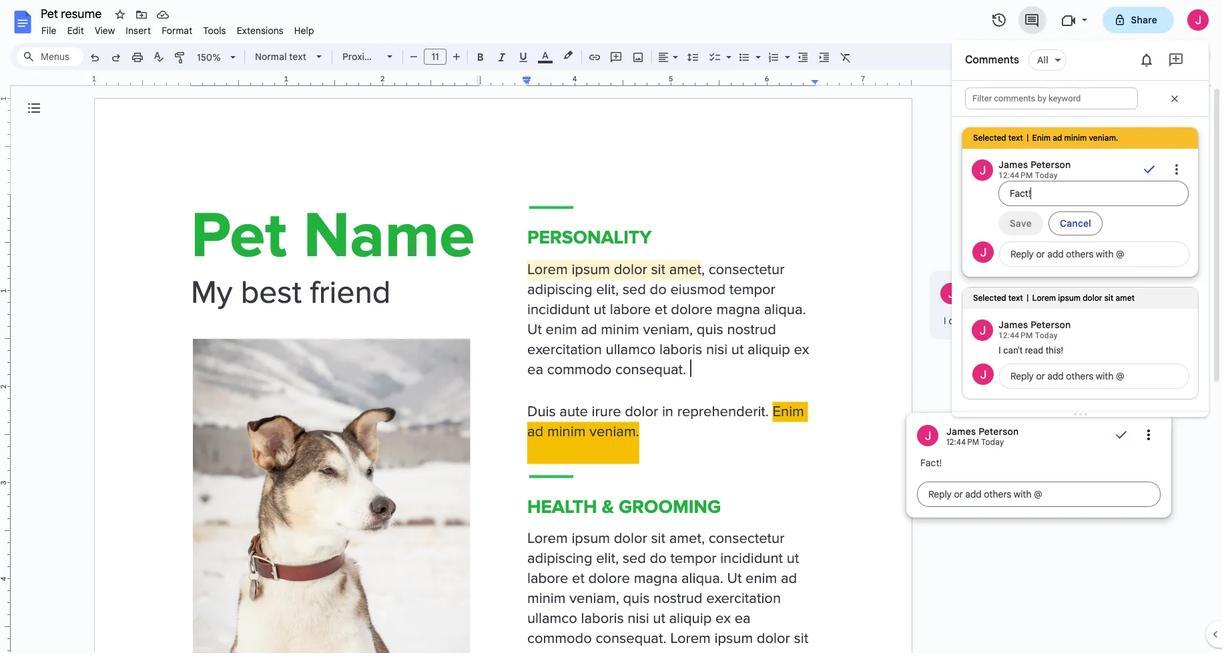 Task type: describe. For each thing, give the bounding box(es) containing it.
2 vertical spatial reply field
[[917, 482, 1161, 507]]

1 vertical spatial fact!
[[921, 457, 942, 469]]

top margin image
[[0, 98, 10, 198]]

Star checkbox
[[111, 5, 130, 24]]

format menu item
[[156, 23, 198, 39]]

help
[[294, 25, 314, 37]]

peterson inside james peterson 12:44 pm today i can't read this!
[[1031, 319, 1071, 331]]

james peterson 12:44 pm today inside comments dialog. open comment. author james peterson. 0 replies. 0 new replies. list item
[[999, 159, 1071, 180]]

today inside james peterson 12:44 pm today i can't read this!
[[1035, 331, 1058, 340]]

right margin image
[[812, 75, 911, 85]]

tools menu item
[[198, 23, 231, 39]]

Zoom field
[[192, 47, 242, 67]]

1 comments dialog. open comment. author james peterson. 0 replies. 0 new replies. list item from the top
[[963, 128, 1198, 277]]

Filter comments by keyword text field
[[965, 87, 1138, 109]]

main toolbar
[[83, 0, 856, 518]]

save button
[[999, 212, 1043, 236]]

file menu item
[[36, 23, 62, 39]]

all button
[[1029, 49, 1067, 71]]

0 vertical spatial can't
[[949, 315, 971, 327]]

james peterson image inside list item
[[973, 364, 994, 385]]

insert menu item
[[120, 23, 156, 39]]

12:44 pm inside james peterson 12:44 pm today i can't read this!
[[999, 331, 1033, 340]]

proxima
[[342, 51, 378, 63]]

dolor
[[1083, 293, 1103, 303]]

line & paragraph spacing image
[[685, 47, 701, 66]]

cancel button
[[1049, 212, 1103, 236]]

text for normal text
[[289, 51, 306, 63]]

menu bar banner
[[0, 0, 1222, 654]]

cancel
[[1060, 218, 1092, 230]]

view menu item
[[89, 23, 120, 39]]

0 vertical spatial read
[[973, 315, 993, 327]]

highlight color image
[[561, 47, 575, 63]]

| for lorem ipsum dolor sit amet
[[1027, 293, 1029, 303]]

james peterson 12:44 pm today for i can't read this!
[[970, 284, 1042, 305]]

james peterson 12:44 pm today i can't read this!
[[999, 319, 1071, 356]]

james peterson 12:44 pm today for fact!
[[947, 426, 1019, 447]]

extensions menu item
[[231, 23, 289, 39]]

Rename text field
[[36, 5, 109, 21]]

view
[[95, 25, 115, 37]]

format
[[162, 25, 193, 37]]

left margin image
[[95, 75, 194, 85]]

reply field for dolor
[[999, 364, 1190, 389]]

comments
[[965, 53, 1019, 67]]

text color image
[[538, 47, 553, 63]]

ipsum
[[1058, 293, 1081, 303]]

james inside james peterson 12:44 pm today i can't read this!
[[999, 319, 1028, 331]]

ad
[[1053, 133, 1062, 143]]

fact! inside the 'comment draft' text box
[[1010, 188, 1031, 200]]

help menu item
[[289, 23, 320, 39]]

reply field for minim
[[999, 242, 1190, 267]]

text for selected text | enim ad minim veniam.
[[1009, 133, 1023, 143]]

insert image image
[[631, 47, 646, 66]]

| for enim ad minim veniam.
[[1027, 133, 1029, 143]]



Task type: locate. For each thing, give the bounding box(es) containing it.
minim
[[1064, 133, 1087, 143]]

Zoom text field
[[194, 48, 226, 67]]

0 horizontal spatial this!
[[996, 315, 1014, 327]]

i
[[944, 315, 946, 327], [999, 345, 1001, 356]]

1 horizontal spatial can't
[[1004, 345, 1023, 356]]

extensions
[[237, 25, 284, 37]]

1 vertical spatial can't
[[1004, 345, 1023, 356]]

0 horizontal spatial james peterson image
[[941, 283, 962, 304]]

read down lorem at the right top
[[1025, 345, 1044, 356]]

1 vertical spatial comments dialog. open comment. author james peterson. 0 replies. 0 new replies. list item
[[963, 288, 1198, 399]]

1 vertical spatial i
[[999, 345, 1001, 356]]

12:44 pm
[[999, 171, 1033, 180], [970, 295, 1003, 305], [999, 331, 1033, 340], [947, 437, 980, 447]]

text left lorem at the right top
[[1009, 293, 1023, 303]]

0 horizontal spatial read
[[973, 315, 993, 327]]

enim
[[1032, 133, 1051, 143]]

2 vertical spatial james peterson 12:44 pm today
[[947, 426, 1019, 447]]

menu bar containing file
[[36, 17, 320, 39]]

james peterson 12:44 pm today
[[999, 159, 1071, 180], [970, 284, 1042, 305], [947, 426, 1019, 447]]

1 vertical spatial text
[[1009, 133, 1023, 143]]

Menus field
[[17, 47, 83, 66]]

list inside menu bar "banner"
[[952, 117, 1209, 411]]

save
[[1010, 218, 1032, 230]]

lorem
[[1032, 293, 1056, 303]]

1 | from the top
[[1027, 133, 1029, 143]]

selected left enim
[[973, 133, 1007, 143]]

2 comments dialog. open comment. author james peterson. 0 replies. 0 new replies. list item from the top
[[963, 288, 1198, 399]]

selected
[[973, 133, 1007, 143], [973, 293, 1007, 303]]

Comment draft text field
[[999, 181, 1189, 206]]

2 selected from the top
[[973, 293, 1007, 303]]

sit
[[1105, 293, 1114, 303]]

james peterson image
[[941, 283, 962, 304], [973, 364, 994, 385]]

normal
[[255, 51, 287, 63]]

all
[[1037, 54, 1049, 66]]

more options... image
[[1172, 162, 1182, 178]]

1 horizontal spatial i
[[999, 345, 1001, 356]]

1 vertical spatial selected
[[973, 293, 1007, 303]]

selected for selected text | enim ad minim veniam.
[[973, 133, 1007, 143]]

2 | from the top
[[1027, 293, 1029, 303]]

list
[[952, 117, 1209, 411], [907, 271, 1195, 518]]

edit menu item
[[62, 23, 89, 39]]

read inside james peterson 12:44 pm today i can't read this!
[[1025, 345, 1044, 356]]

more options... image
[[1144, 427, 1154, 444]]

0 vertical spatial selected
[[973, 133, 1007, 143]]

file
[[41, 25, 57, 37]]

Font size text field
[[425, 49, 446, 65]]

edit
[[67, 25, 84, 37]]

|
[[1027, 133, 1029, 143], [1027, 293, 1029, 303]]

normal text
[[255, 51, 306, 63]]

font list. proxima nova selected. option
[[342, 47, 403, 66]]

today
[[1035, 171, 1058, 180], [1005, 295, 1028, 305], [1035, 331, 1058, 340], [981, 437, 1004, 447]]

comments dialog. open comment. author james peterson. 0 replies. 0 new replies. list item
[[963, 128, 1198, 277], [963, 288, 1198, 399]]

james peterson image up i can't read this!
[[941, 283, 962, 304]]

0 vertical spatial fact!
[[1010, 188, 1031, 200]]

can't
[[949, 315, 971, 327], [1004, 345, 1023, 356]]

insert
[[126, 25, 151, 37]]

comments application
[[0, 0, 1222, 654]]

0 vertical spatial this!
[[996, 315, 1014, 327]]

james peterson image
[[972, 160, 993, 181], [973, 242, 994, 263], [972, 320, 993, 341], [917, 425, 939, 447]]

text
[[289, 51, 306, 63], [1009, 133, 1023, 143], [1009, 293, 1023, 303]]

0 vertical spatial james peterson image
[[941, 283, 962, 304]]

1 vertical spatial read
[[1025, 345, 1044, 356]]

| left lorem at the right top
[[1027, 293, 1029, 303]]

0 horizontal spatial can't
[[949, 315, 971, 327]]

menu bar
[[36, 17, 320, 39]]

tools
[[203, 25, 226, 37]]

styles list. normal text selected. option
[[255, 47, 308, 66]]

veniam.
[[1089, 133, 1118, 143]]

1 horizontal spatial this!
[[1046, 345, 1064, 356]]

Font size field
[[424, 49, 452, 65]]

text for selected text | lorem ipsum dolor sit amet
[[1009, 293, 1023, 303]]

text left enim
[[1009, 133, 1023, 143]]

selected text | lorem ipsum dolor sit amet
[[973, 293, 1135, 303]]

text down help
[[289, 51, 306, 63]]

fact!
[[1010, 188, 1031, 200], [921, 457, 942, 469]]

2 vertical spatial text
[[1009, 293, 1023, 303]]

read
[[973, 315, 993, 327], [1025, 345, 1044, 356]]

james peterson image down i can't read this!
[[973, 364, 994, 385]]

0 vertical spatial comments dialog. open comment. author james peterson. 0 replies. 0 new replies. list item
[[963, 128, 1198, 277]]

comment history dialogue. dialog
[[952, 40, 1209, 417]]

selected text | enim ad minim veniam.
[[973, 133, 1118, 143]]

proxima nova
[[342, 51, 403, 63]]

| left enim
[[1027, 133, 1029, 143]]

selected for selected text | lorem ipsum dolor sit amet
[[973, 293, 1007, 303]]

share button
[[1102, 7, 1174, 33]]

this! inside james peterson 12:44 pm today i can't read this!
[[1046, 345, 1064, 356]]

menu bar inside menu bar "banner"
[[36, 17, 320, 39]]

0 horizontal spatial i
[[944, 315, 946, 327]]

0 vertical spatial |
[[1027, 133, 1029, 143]]

1
[[92, 74, 96, 83]]

nova
[[380, 51, 403, 63]]

0 vertical spatial i
[[944, 315, 946, 327]]

1 vertical spatial reply field
[[999, 364, 1190, 389]]

i can't read this!
[[944, 315, 1014, 327]]

this!
[[996, 315, 1014, 327], [1046, 345, 1064, 356]]

1 horizontal spatial fact!
[[1010, 188, 1031, 200]]

0 vertical spatial reply field
[[999, 242, 1190, 267]]

0 vertical spatial text
[[289, 51, 306, 63]]

can't inside james peterson 12:44 pm today i can't read this!
[[1004, 345, 1023, 356]]

share
[[1131, 14, 1158, 26]]

text inside option
[[289, 51, 306, 63]]

selected up i can't read this!
[[973, 293, 1007, 303]]

1 selected from the top
[[973, 133, 1007, 143]]

i inside james peterson 12:44 pm today i can't read this!
[[999, 345, 1001, 356]]

Reply field
[[999, 242, 1190, 267], [999, 364, 1190, 389], [917, 482, 1161, 507]]

james
[[999, 159, 1028, 171], [970, 284, 1000, 296], [999, 319, 1028, 331], [947, 426, 976, 438]]

0 vertical spatial james peterson 12:44 pm today
[[999, 159, 1071, 180]]

1 vertical spatial james peterson 12:44 pm today
[[970, 284, 1042, 305]]

1 horizontal spatial read
[[1025, 345, 1044, 356]]

1 vertical spatial this!
[[1046, 345, 1064, 356]]

amet
[[1116, 293, 1135, 303]]

read left james peterson 12:44 pm today i can't read this!
[[973, 315, 993, 327]]

0 horizontal spatial fact!
[[921, 457, 942, 469]]

1 horizontal spatial james peterson image
[[973, 364, 994, 385]]

1 vertical spatial james peterson image
[[973, 364, 994, 385]]

peterson
[[1031, 159, 1071, 171], [1002, 284, 1042, 296], [1031, 319, 1071, 331], [979, 426, 1019, 438]]

1 vertical spatial |
[[1027, 293, 1029, 303]]



Task type: vqa. For each thing, say whether or not it's contained in the screenshot.
application
no



